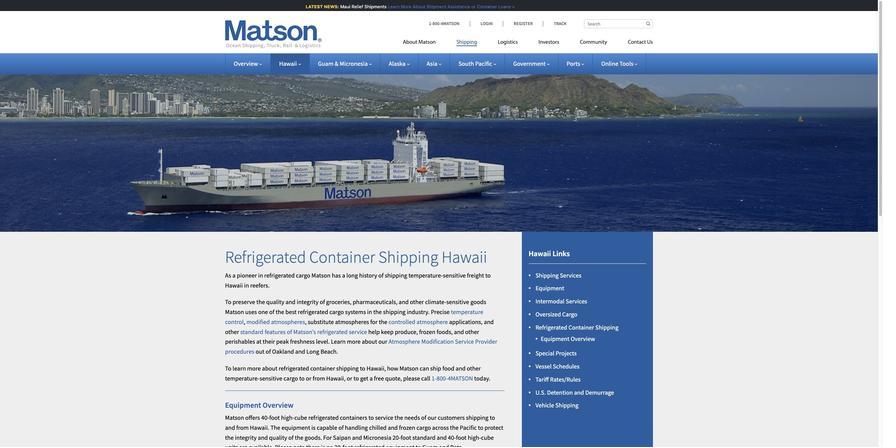 Task type: describe. For each thing, give the bounding box(es) containing it.
standard features of matson's refrigerated service link
[[240, 328, 367, 336]]

1 vertical spatial 40-
[[448, 434, 456, 442]]

matson inside to learn more about refrigerated container shipping to hawaii, how matson can ship food and other temperature-sensitive cargo to or from hawaii, or to get a free quote, please call
[[400, 365, 419, 373]]

2 vertical spatial overview
[[263, 401, 294, 411]]

freshness
[[290, 338, 315, 346]]

quality inside matson offers 40-foot high-cube refrigerated containers to service the needs of our customers shipping to and from hawaii. the equipment is capable of handling chilled and frozen cargo across the pacific to protect the integrity and quality of the goods. for saipan and micronesia 20-foot standard and 40-foot high-cube units are available. please note there is no 20-foot refrigerated equipment to guam and rota.
[[269, 434, 287, 442]]

tariff rates/rules link
[[536, 376, 581, 384]]

1 horizontal spatial or
[[347, 375, 352, 383]]

1 horizontal spatial 20-
[[393, 434, 401, 442]]

0 vertical spatial hawaii,
[[367, 365, 386, 373]]

modified
[[247, 318, 270, 326]]

contact
[[628, 40, 646, 45]]

uses
[[245, 309, 257, 316]]

learn
[[233, 365, 246, 373]]

cargo inside as a pioneer in refrigerated cargo matson has a long history of shipping temperature-sensitive freight to hawaii in reefers.
[[296, 272, 310, 280]]

the down customers
[[450, 424, 459, 432]]

0 horizontal spatial cube
[[294, 414, 307, 422]]

0 vertical spatial equipment
[[536, 285, 564, 293]]

best
[[286, 309, 297, 316]]

1 vertical spatial 1-800-4matson link
[[432, 375, 473, 383]]

0 vertical spatial container
[[475, 4, 496, 9]]

modified atmospheres link
[[247, 318, 305, 326]]

>
[[511, 4, 513, 9]]

alaska link
[[389, 60, 410, 68]]

other inside applications, and other
[[225, 328, 239, 336]]

and up best
[[286, 299, 296, 307]]

modification
[[422, 338, 454, 346]]

0 horizontal spatial equipment
[[282, 424, 310, 432]]

800- for 1-800-4matson
[[433, 21, 441, 27]]

and right chilled
[[388, 424, 398, 432]]

controlled atmosphere link
[[389, 318, 448, 326]]

provider
[[475, 338, 497, 346]]

schedules
[[553, 363, 580, 371]]

0 vertical spatial micronesia
[[340, 60, 368, 68]]

special projects
[[536, 350, 577, 358]]

offers
[[245, 414, 260, 422]]

call
[[421, 375, 431, 383]]

to for to learn more about refrigerated container shipping to hawaii, how matson can ship food and other temperature-sensitive cargo to or from hawaii, or to get a free quote, please call
[[225, 365, 231, 373]]

quality inside 'to preserve the quality and integrity of groceries, pharmaceuticals, and other climate-sensitive goods matson uses one of the best refrigerated cargo systems in the shipping industry. precise'
[[266, 299, 284, 307]]

units
[[225, 444, 238, 448]]

and inside to learn more about refrigerated container shipping to hawaii, how matson can ship food and other temperature-sensitive cargo to or from hawaii, or to get a free quote, please call
[[456, 365, 466, 373]]

help
[[368, 328, 380, 336]]

to inside as a pioneer in refrigerated cargo matson has a long history of shipping temperature-sensitive freight to hawaii in reefers.
[[485, 272, 491, 280]]

refrigerated for refrigerated container shipping hawaii
[[225, 247, 306, 268]]

from inside matson offers 40-foot high-cube refrigerated containers to service the needs of our customers shipping to and from hawaii. the equipment is capable of handling chilled and frozen cargo across the pacific to protect the integrity and quality of the goods. for saipan and micronesia 20-foot standard and 40-foot high-cube units are available. please note there is no 20-foot refrigerated equipment to guam and rota.
[[236, 424, 249, 432]]

1 horizontal spatial cube
[[481, 434, 494, 442]]

hawaii link
[[279, 60, 301, 68]]

0 horizontal spatial equipment overview
[[225, 401, 294, 411]]

to left protect
[[478, 424, 484, 432]]

ship
[[430, 365, 441, 373]]

protect
[[485, 424, 504, 432]]

goods
[[471, 299, 486, 307]]

and down 'freshness'
[[295, 348, 305, 356]]

latest
[[304, 4, 321, 9]]

about inside to learn more about refrigerated container shipping to hawaii, how matson can ship food and other temperature-sensitive cargo to or from hawaii, or to get a free quote, please call
[[262, 365, 278, 373]]

of right out
[[266, 348, 271, 356]]

for
[[323, 434, 332, 442]]

0 vertical spatial high-
[[281, 414, 294, 422]]

more inside help keep produce, frozen foods, and other perishables at their peak freshness level. learn more about our
[[347, 338, 361, 346]]

note
[[293, 444, 305, 448]]

about inside top menu navigation
[[403, 40, 417, 45]]

refrigerated container shipping link
[[536, 324, 619, 332]]

and up units
[[225, 424, 235, 432]]

service
[[455, 338, 474, 346]]

long
[[307, 348, 319, 356]]

refrigerated for refrigerated container shipping
[[536, 324, 567, 332]]

of right needs
[[421, 414, 427, 422]]

to left get at the left bottom
[[354, 375, 359, 383]]

to preserve the quality and integrity of groceries, pharmaceuticals, and other climate-sensitive goods matson uses one of the best refrigerated cargo systems in the shipping industry. precise
[[225, 299, 486, 316]]

more inside to learn more about refrigerated container shipping to hawaii, how matson can ship food and other temperature-sensitive cargo to or from hawaii, or to get a free quote, please call
[[247, 365, 261, 373]]

the up one
[[256, 299, 265, 307]]

foot up rota.
[[456, 434, 467, 442]]

more
[[399, 4, 410, 9]]

register
[[514, 21, 533, 27]]

container for refrigerated container shipping
[[569, 324, 594, 332]]

cargo inside to learn more about refrigerated container shipping to hawaii, how matson can ship food and other temperature-sensitive cargo to or from hawaii, or to get a free quote, please call
[[284, 375, 298, 383]]

micronesia inside matson offers 40-foot high-cube refrigerated containers to service the needs of our customers shipping to and from hawaii. the equipment is capable of handling chilled and frozen cargo across the pacific to protect the integrity and quality of the goods. for saipan and micronesia 20-foot standard and 40-foot high-cube units are available. please note there is no 20-foot refrigerated equipment to guam and rota.
[[363, 434, 391, 442]]

0 vertical spatial overview
[[234, 60, 258, 68]]

online tools
[[601, 60, 634, 68]]

1- for 1-800-4matson
[[429, 21, 433, 27]]

equipment overview inside hawaii links "section"
[[541, 336, 595, 344]]

of up the please
[[288, 434, 294, 442]]

vessel schedules
[[536, 363, 580, 371]]

hawaii links
[[529, 249, 570, 259]]

capable
[[317, 424, 337, 432]]

reefers.
[[250, 282, 270, 290]]

refrigerated inside to learn more about refrigerated container shipping to hawaii, how matson can ship food and other temperature-sensitive cargo to or from hawaii, or to get a free quote, please call
[[279, 365, 309, 373]]

intermodal services link
[[536, 298, 587, 306]]

of inside as a pioneer in refrigerated cargo matson has a long history of shipping temperature-sensitive freight to hawaii in reefers.
[[378, 272, 384, 280]]

can
[[420, 365, 429, 373]]

a inside to learn more about refrigerated container shipping to hawaii, how matson can ship food and other temperature-sensitive cargo to or from hawaii, or to get a free quote, please call
[[370, 375, 373, 383]]

pharmaceuticals,
[[353, 299, 398, 307]]

ports
[[567, 60, 580, 68]]

the
[[271, 424, 280, 432]]

community
[[580, 40, 607, 45]]

0 vertical spatial in
[[258, 272, 263, 280]]

government
[[513, 60, 546, 68]]

groceries,
[[326, 299, 352, 307]]

systems
[[345, 309, 366, 316]]

precise
[[431, 309, 450, 316]]

shipping inside as a pioneer in refrigerated cargo matson has a long history of shipping temperature-sensitive freight to hawaii in reefers.
[[385, 272, 407, 280]]

1-800-4matson today.
[[432, 375, 491, 383]]

refrigerated container shipping
[[536, 324, 619, 332]]

investors
[[539, 40, 559, 45]]

us
[[647, 40, 653, 45]]

tariff rates/rules
[[536, 376, 581, 384]]

procedures
[[225, 348, 254, 356]]

applications, and other
[[225, 318, 494, 336]]

tools
[[620, 60, 634, 68]]

oversized
[[536, 311, 561, 319]]

service inside matson offers 40-foot high-cube refrigerated containers to service the needs of our customers shipping to and from hawaii. the equipment is capable of handling chilled and frozen cargo across the pacific to protect the integrity and quality of the goods. for saipan and micronesia 20-foot standard and 40-foot high-cube units are available. please note there is no 20-foot refrigerated equipment to guam and rota.
[[375, 414, 393, 422]]

community link
[[570, 36, 618, 50]]

controlled
[[389, 318, 415, 326]]

and down handling
[[352, 434, 362, 442]]

of up peak
[[287, 328, 292, 336]]

learn inside help keep produce, frozen foods, and other perishables at their peak freshness level. learn more about our
[[331, 338, 346, 346]]

foot up the
[[269, 414, 280, 422]]

and inside applications, and other
[[484, 318, 494, 326]]

shipping inside to learn more about refrigerated container shipping to hawaii, how matson can ship food and other temperature-sensitive cargo to or from hawaii, or to get a free quote, please call
[[336, 365, 359, 373]]

please
[[403, 375, 420, 383]]

as
[[225, 272, 231, 280]]

4matson for 1-800-4matson
[[441, 21, 460, 27]]

0 horizontal spatial guam
[[318, 60, 334, 68]]

1 vertical spatial hawaii,
[[326, 375, 346, 383]]

out
[[256, 348, 265, 356]]

their
[[263, 338, 275, 346]]

pioneer
[[237, 272, 257, 280]]

to up chilled
[[369, 414, 374, 422]]

and inside help keep produce, frozen foods, and other perishables at their peak freshness level. learn more about our
[[454, 328, 464, 336]]

track link
[[543, 21, 567, 27]]

how
[[387, 365, 398, 373]]

1 horizontal spatial equipment
[[386, 444, 415, 448]]

level.
[[316, 338, 330, 346]]

1 , from the left
[[244, 318, 245, 326]]

to learn more about refrigerated container shipping to hawaii, how matson can ship food and other temperature-sensitive cargo to or from hawaii, or to get a free quote, please call
[[225, 365, 481, 383]]

one
[[258, 309, 268, 316]]

matson inside as a pioneer in refrigerated cargo matson has a long history of shipping temperature-sensitive freight to hawaii in reefers.
[[312, 272, 331, 280]]

foot down 'saipan'
[[343, 444, 353, 448]]

1 vertical spatial is
[[321, 444, 325, 448]]

0 horizontal spatial service
[[349, 328, 367, 336]]

0 horizontal spatial a
[[233, 272, 236, 280]]

get
[[360, 375, 368, 383]]

0 horizontal spatial standard
[[240, 328, 263, 336]]

refrigerated down chilled
[[354, 444, 385, 448]]

hawaii up freight
[[442, 247, 487, 268]]

&
[[335, 60, 339, 68]]

2 horizontal spatial or
[[470, 4, 474, 9]]

track
[[554, 21, 567, 27]]

to for to preserve the quality and integrity of groceries, pharmaceuticals, and other climate-sensitive goods matson uses one of the best refrigerated cargo systems in the shipping industry. precise
[[225, 299, 231, 307]]

vehicle shipping link
[[536, 402, 579, 410]]

of up 'saipan'
[[339, 424, 344, 432]]

0 vertical spatial 1-800-4matson link
[[429, 21, 470, 27]]

0 horizontal spatial 40-
[[261, 414, 269, 422]]

1 horizontal spatial a
[[342, 272, 345, 280]]

0 horizontal spatial is
[[311, 424, 316, 432]]

refrigerated inside 'to preserve the quality and integrity of groceries, pharmaceuticals, and other climate-sensitive goods matson uses one of the best refrigerated cargo systems in the shipping industry. precise'
[[298, 309, 328, 316]]

and inside hawaii links "section"
[[574, 389, 584, 397]]

matson inside matson offers 40-foot high-cube refrigerated containers to service the needs of our customers shipping to and from hawaii. the equipment is capable of handling chilled and frozen cargo across the pacific to protect the integrity and quality of the goods. for saipan and micronesia 20-foot standard and 40-foot high-cube units are available. please note there is no 20-foot refrigerated equipment to guam and rota.
[[225, 414, 244, 422]]

temperature
[[451, 309, 483, 316]]

other inside 'to preserve the quality and integrity of groceries, pharmaceuticals, and other climate-sensitive goods matson uses one of the best refrigerated cargo systems in the shipping industry. precise'
[[410, 299, 424, 307]]

to down out of oakland and long beach. at the left bottom
[[299, 375, 305, 383]]

2 , from the left
[[305, 318, 307, 326]]

about matson link
[[403, 36, 446, 50]]

shipment
[[425, 4, 445, 9]]

cargo inside 'to preserve the quality and integrity of groceries, pharmaceuticals, and other climate-sensitive goods matson uses one of the best refrigerated cargo systems in the shipping industry. precise'
[[330, 309, 344, 316]]

and up 'industry.'
[[399, 299, 409, 307]]

refrigerated up capable
[[308, 414, 339, 422]]

and up available.
[[258, 434, 268, 442]]

matson inside top menu navigation
[[419, 40, 436, 45]]

from inside to learn more about refrigerated container shipping to hawaii, how matson can ship food and other temperature-sensitive cargo to or from hawaii, or to get a free quote, please call
[[313, 375, 325, 383]]

government link
[[513, 60, 550, 68]]

are
[[239, 444, 248, 448]]

alaska
[[389, 60, 406, 68]]



Task type: locate. For each thing, give the bounding box(es) containing it.
blue matson logo with ocean, shipping, truck, rail and logistics written beneath it. image
[[225, 20, 322, 49]]

0 vertical spatial refrigerated
[[225, 247, 306, 268]]

or left get at the left bottom
[[347, 375, 352, 383]]

0 vertical spatial learn
[[386, 4, 398, 9]]

1 horizontal spatial hawaii,
[[367, 365, 386, 373]]

perishables
[[225, 338, 255, 346]]

integrity inside 'to preserve the quality and integrity of groceries, pharmaceuticals, and other climate-sensitive goods matson uses one of the best refrigerated cargo systems in the shipping industry. precise'
[[297, 299, 319, 307]]

temperature- inside as a pioneer in refrigerated cargo matson has a long history of shipping temperature-sensitive freight to hawaii in reefers.
[[409, 272, 443, 280]]

0 vertical spatial 40-
[[261, 414, 269, 422]]

1 vertical spatial learn
[[331, 338, 346, 346]]

matson up asia
[[419, 40, 436, 45]]

detention
[[547, 389, 573, 397]]

about inside help keep produce, frozen foods, and other perishables at their peak freshness level. learn more about our
[[362, 338, 377, 346]]

equipment up special projects
[[541, 336, 570, 344]]

0 vertical spatial is
[[311, 424, 316, 432]]

asia link
[[427, 60, 442, 68]]

sensitive down out
[[260, 375, 282, 383]]

1 vertical spatial frozen
[[399, 424, 415, 432]]

4matson
[[441, 21, 460, 27], [448, 375, 473, 383]]

loans
[[497, 4, 509, 9]]

beach.
[[321, 348, 338, 356]]

0 vertical spatial service
[[349, 328, 367, 336]]

2 vertical spatial equipment
[[225, 401, 261, 411]]

is up goods.
[[311, 424, 316, 432]]

our inside matson offers 40-foot high-cube refrigerated containers to service the needs of our customers shipping to and from hawaii. the equipment is capable of handling chilled and frozen cargo across the pacific to protect the integrity and quality of the goods. for saipan and micronesia 20-foot standard and 40-foot high-cube units are available. please note there is no 20-foot refrigerated equipment to guam and rota.
[[428, 414, 437, 422]]

assistance
[[446, 4, 469, 9]]

1 horizontal spatial is
[[321, 444, 325, 448]]

0 vertical spatial 20-
[[393, 434, 401, 442]]

shipping services
[[536, 272, 582, 280]]

frozen inside help keep produce, frozen foods, and other perishables at their peak freshness level. learn more about our
[[419, 328, 436, 336]]

1 to from the top
[[225, 299, 231, 307]]

integrity up substitute
[[297, 299, 319, 307]]

0 vertical spatial to
[[225, 299, 231, 307]]

1 horizontal spatial standard
[[413, 434, 436, 442]]

atmospheres
[[271, 318, 305, 326], [335, 318, 369, 326]]

,
[[244, 318, 245, 326], [305, 318, 307, 326]]

the right the 'for'
[[379, 318, 387, 326]]

a
[[233, 272, 236, 280], [342, 272, 345, 280], [370, 375, 373, 383]]

is left no at left bottom
[[321, 444, 325, 448]]

cargo
[[562, 311, 578, 319]]

south pacific link
[[459, 60, 496, 68]]

refrigerated up reefers.
[[264, 272, 295, 280]]

the up units
[[225, 434, 234, 442]]

1 vertical spatial temperature-
[[225, 375, 260, 383]]

the up modified atmospheres link
[[276, 309, 284, 316]]

1 horizontal spatial overview
[[263, 401, 294, 411]]

across
[[432, 424, 449, 432]]

1 horizontal spatial refrigerated
[[536, 324, 567, 332]]

quality up the please
[[269, 434, 287, 442]]

0 horizontal spatial integrity
[[235, 434, 257, 442]]

40- up hawaii.
[[261, 414, 269, 422]]

1 vertical spatial about
[[262, 365, 278, 373]]

u.s. detention and demurrage
[[536, 389, 614, 397]]

produce,
[[395, 328, 418, 336]]

refrigerated down oversized
[[536, 324, 567, 332]]

the up note
[[295, 434, 303, 442]]

Search search field
[[584, 19, 653, 28]]

quality
[[266, 299, 284, 307], [269, 434, 287, 442]]

our inside help keep produce, frozen foods, and other perishables at their peak freshness level. learn more about our
[[379, 338, 387, 346]]

1 vertical spatial overview
[[571, 336, 595, 344]]

40-
[[261, 414, 269, 422], [448, 434, 456, 442]]

a right get at the left bottom
[[370, 375, 373, 383]]

shipping link
[[446, 36, 488, 50]]

container inside hawaii links "section"
[[569, 324, 594, 332]]

2 atmospheres from the left
[[335, 318, 369, 326]]

2 horizontal spatial container
[[569, 324, 594, 332]]

sensitive inside as a pioneer in refrigerated cargo matson has a long history of shipping temperature-sensitive freight to hawaii in reefers.
[[443, 272, 466, 280]]

800- down food
[[437, 375, 448, 383]]

guam left &
[[318, 60, 334, 68]]

foods,
[[437, 328, 453, 336]]

equipment down chilled
[[386, 444, 415, 448]]

as a pioneer in refrigerated cargo matson has a long history of shipping temperature-sensitive freight to hawaii in reefers.
[[225, 272, 491, 290]]

container down cargo
[[569, 324, 594, 332]]

foot down needs
[[401, 434, 411, 442]]

shipping up controlled
[[383, 309, 406, 316]]

demurrage
[[585, 389, 614, 397]]

about right more
[[411, 4, 424, 9]]

our up across
[[428, 414, 437, 422]]

other inside to learn more about refrigerated container shipping to hawaii, how matson can ship food and other temperature-sensitive cargo to or from hawaii, or to get a free quote, please call
[[467, 365, 481, 373]]

container up login link
[[475, 4, 496, 9]]

shipping services link
[[536, 272, 582, 280]]

0 horizontal spatial temperature-
[[225, 375, 260, 383]]

refrigerated up pioneer
[[225, 247, 306, 268]]

0 vertical spatial services
[[560, 272, 582, 280]]

services for shipping services
[[560, 272, 582, 280]]

0 horizontal spatial about
[[262, 365, 278, 373]]

hawaii inside as a pioneer in refrigerated cargo matson has a long history of shipping temperature-sensitive freight to hawaii in reefers.
[[225, 282, 243, 290]]

800- for 1-800-4matson today.
[[437, 375, 448, 383]]

in down pioneer
[[244, 282, 249, 290]]

1 vertical spatial 20-
[[335, 444, 343, 448]]

hawaii inside hawaii links "section"
[[529, 249, 551, 259]]

1 horizontal spatial guam
[[422, 444, 438, 448]]

0 vertical spatial sensitive
[[443, 272, 466, 280]]

logistics link
[[488, 36, 528, 50]]

0 horizontal spatial refrigerated
[[225, 247, 306, 268]]

asia
[[427, 60, 438, 68]]

there
[[306, 444, 320, 448]]

1 horizontal spatial in
[[258, 272, 263, 280]]

atmosphere
[[389, 338, 420, 346]]

1 vertical spatial standard
[[413, 434, 436, 442]]

and up service
[[454, 328, 464, 336]]

sensitive up temperature
[[446, 299, 469, 307]]

equipment up intermodal
[[536, 285, 564, 293]]

please
[[275, 444, 292, 448]]

2 horizontal spatial a
[[370, 375, 373, 383]]

0 horizontal spatial atmospheres
[[271, 318, 305, 326]]

contact us
[[628, 40, 653, 45]]

help keep produce, frozen foods, and other perishables at their peak freshness level. learn more about our
[[225, 328, 479, 346]]

special projects link
[[536, 350, 577, 358]]

1 horizontal spatial atmospheres
[[335, 318, 369, 326]]

0 horizontal spatial more
[[247, 365, 261, 373]]

0 vertical spatial more
[[347, 338, 361, 346]]

1 vertical spatial more
[[247, 365, 261, 373]]

more down applications, and other
[[347, 338, 361, 346]]

1 vertical spatial 800-
[[437, 375, 448, 383]]

other down control
[[225, 328, 239, 336]]

to inside to learn more about refrigerated container shipping to hawaii, how matson can ship food and other temperature-sensitive cargo to or from hawaii, or to get a free quote, please call
[[225, 365, 231, 373]]

to up protect
[[490, 414, 495, 422]]

refrigerated inside as a pioneer in refrigerated cargo matson has a long history of shipping temperature-sensitive freight to hawaii in reefers.
[[264, 272, 295, 280]]

about down "help"
[[362, 338, 377, 346]]

has
[[332, 272, 341, 280]]

saipan
[[333, 434, 351, 442]]

micronesia down chilled
[[363, 434, 391, 442]]

1- right call
[[432, 375, 437, 383]]

guam & micronesia link
[[318, 60, 372, 68]]

0 vertical spatial equipment
[[282, 424, 310, 432]]

shipping inside 'to preserve the quality and integrity of groceries, pharmaceuticals, and other climate-sensitive goods matson uses one of the best refrigerated cargo systems in the shipping industry. precise'
[[383, 309, 406, 316]]

pacific inside matson offers 40-foot high-cube refrigerated containers to service the needs of our customers shipping to and from hawaii. the equipment is capable of handling chilled and frozen cargo across the pacific to protect the integrity and quality of the goods. for saipan and micronesia 20-foot standard and 40-foot high-cube units are available. please note there is no 20-foot refrigerated equipment to guam and rota.
[[460, 424, 477, 432]]

today.
[[474, 375, 491, 383]]

refrigerated up substitute
[[298, 309, 328, 316]]

frozen
[[419, 328, 436, 336], [399, 424, 415, 432]]

0 vertical spatial 800-
[[433, 21, 441, 27]]

about down out
[[262, 365, 278, 373]]

0 vertical spatial about
[[362, 338, 377, 346]]

20-
[[393, 434, 401, 442], [335, 444, 343, 448]]

1 horizontal spatial container
[[475, 4, 496, 9]]

1- for 1-800-4matson today.
[[432, 375, 437, 383]]

freight
[[467, 272, 484, 280]]

and down across
[[437, 434, 447, 442]]

1 vertical spatial quality
[[269, 434, 287, 442]]

equipment overview up offers
[[225, 401, 294, 411]]

equipment
[[282, 424, 310, 432], [386, 444, 415, 448]]

vessel
[[536, 363, 552, 371]]

4matson down learn more about shipment assistance or container loans > link
[[441, 21, 460, 27]]

2 vertical spatial sensitive
[[260, 375, 282, 383]]

intermodal
[[536, 298, 565, 306]]

to left preserve at the bottom of page
[[225, 299, 231, 307]]

other down applications, at bottom
[[465, 328, 479, 336]]

hawaii down blue matson logo with ocean, shipping, truck, rail and logistics written beneath it.
[[279, 60, 297, 68]]

of right one
[[269, 309, 275, 316]]

tariff
[[536, 376, 549, 384]]

guam & micronesia
[[318, 60, 368, 68]]

to down needs
[[416, 444, 421, 448]]

services up cargo
[[566, 298, 587, 306]]

services for intermodal services
[[566, 298, 587, 306]]

1 vertical spatial equipment overview
[[225, 401, 294, 411]]

other up "today."
[[467, 365, 481, 373]]

, modified atmospheres , substitute atmospheres for the controlled atmosphere
[[244, 318, 448, 326]]

peak
[[276, 338, 289, 346]]

shipping inside top menu navigation
[[457, 40, 477, 45]]

to up get at the left bottom
[[360, 365, 365, 373]]

1 vertical spatial cube
[[481, 434, 494, 442]]

goods.
[[305, 434, 322, 442]]

overview inside hawaii links "section"
[[571, 336, 595, 344]]

sensitive inside 'to preserve the quality and integrity of groceries, pharmaceuticals, and other climate-sensitive goods matson uses one of the best refrigerated cargo systems in the shipping industry. precise'
[[446, 299, 469, 307]]

available.
[[249, 444, 274, 448]]

0 vertical spatial temperature-
[[409, 272, 443, 280]]

search image
[[646, 21, 651, 26]]

0 vertical spatial integrity
[[297, 299, 319, 307]]

customers
[[438, 414, 465, 422]]

1 vertical spatial guam
[[422, 444, 438, 448]]

1 vertical spatial in
[[244, 282, 249, 290]]

standard down across
[[413, 434, 436, 442]]

matson
[[419, 40, 436, 45], [312, 272, 331, 280], [225, 309, 244, 316], [400, 365, 419, 373], [225, 414, 244, 422]]

1 vertical spatial 1-
[[432, 375, 437, 383]]

top menu navigation
[[403, 36, 653, 50]]

shipping
[[457, 40, 477, 45], [379, 247, 438, 268], [536, 272, 559, 280], [596, 324, 619, 332], [556, 402, 579, 410]]

1 vertical spatial sensitive
[[446, 299, 469, 307]]

1 horizontal spatial temperature-
[[409, 272, 443, 280]]

contact us link
[[618, 36, 653, 50]]

2 to from the top
[[225, 365, 231, 373]]

logistics
[[498, 40, 518, 45]]

800- down the shipment
[[433, 21, 441, 27]]

1 horizontal spatial high-
[[468, 434, 481, 442]]

or
[[470, 4, 474, 9], [306, 375, 311, 383], [347, 375, 352, 383]]

1 vertical spatial high-
[[468, 434, 481, 442]]

to
[[225, 299, 231, 307], [225, 365, 231, 373]]

of
[[378, 272, 384, 280], [320, 299, 325, 307], [269, 309, 275, 316], [287, 328, 292, 336], [266, 348, 271, 356], [421, 414, 427, 422], [339, 424, 344, 432], [288, 434, 294, 442]]

shipping up protect
[[466, 414, 489, 422]]

login
[[481, 21, 493, 27]]

applications,
[[449, 318, 483, 326]]

standard features of matson's refrigerated service
[[240, 328, 367, 336]]

pacific down customers
[[460, 424, 477, 432]]

and left rota.
[[439, 444, 449, 448]]

to inside 'to preserve the quality and integrity of groceries, pharmaceuticals, and other climate-sensitive goods matson uses one of the best refrigerated cargo systems in the shipping industry. precise'
[[225, 299, 231, 307]]

0 vertical spatial 1-
[[429, 21, 433, 27]]

0 vertical spatial cube
[[294, 414, 307, 422]]

the down pharmaceuticals,
[[373, 309, 382, 316]]

frozen inside matson offers 40-foot high-cube refrigerated containers to service the needs of our customers shipping to and from hawaii. the equipment is capable of handling chilled and frozen cargo across the pacific to protect the integrity and quality of the goods. for saipan and micronesia 20-foot standard and 40-foot high-cube units are available. please note there is no 20-foot refrigerated equipment to guam and rota.
[[399, 424, 415, 432]]

0 horizontal spatial or
[[306, 375, 311, 383]]

matson up please on the bottom left
[[400, 365, 419, 373]]

1 vertical spatial equipment
[[386, 444, 415, 448]]

0 vertical spatial about
[[411, 4, 424, 9]]

matson left offers
[[225, 414, 244, 422]]

foot
[[269, 414, 280, 422], [401, 434, 411, 442], [456, 434, 467, 442], [343, 444, 353, 448]]

None search field
[[584, 19, 653, 28]]

in up the 'for'
[[367, 309, 372, 316]]

1 vertical spatial to
[[225, 365, 231, 373]]

of left groceries,
[[320, 299, 325, 307]]

0 horizontal spatial frozen
[[399, 424, 415, 432]]

links
[[553, 249, 570, 259]]

overview link
[[234, 60, 262, 68]]

1 horizontal spatial from
[[313, 375, 325, 383]]

0 vertical spatial guam
[[318, 60, 334, 68]]

integrity inside matson offers 40-foot high-cube refrigerated containers to service the needs of our customers shipping to and from hawaii. the equipment is capable of handling chilled and frozen cargo across the pacific to protect the integrity and quality of the goods. for saipan and micronesia 20-foot standard and 40-foot high-cube units are available. please note there is no 20-foot refrigerated equipment to guam and rota.
[[235, 434, 257, 442]]

shipping inside matson offers 40-foot high-cube refrigerated containers to service the needs of our customers shipping to and from hawaii. the equipment is capable of handling chilled and frozen cargo across the pacific to protect the integrity and quality of the goods. for saipan and micronesia 20-foot standard and 40-foot high-cube units are available. please note there is no 20-foot refrigerated equipment to guam and rota.
[[466, 414, 489, 422]]

1 vertical spatial equipment
[[541, 336, 570, 344]]

0 vertical spatial pacific
[[475, 60, 492, 68]]

0 horizontal spatial in
[[244, 282, 249, 290]]

1 horizontal spatial our
[[428, 414, 437, 422]]

cube down protect
[[481, 434, 494, 442]]

substitute
[[308, 318, 334, 326]]

hawaii, up the free
[[367, 365, 386, 373]]

cargo inside matson offers 40-foot high-cube refrigerated containers to service the needs of our customers shipping to and from hawaii. the equipment is capable of handling chilled and frozen cargo across the pacific to protect the integrity and quality of the goods. for saipan and micronesia 20-foot standard and 40-foot high-cube units are available. please note there is no 20-foot refrigerated equipment to guam and rota.
[[417, 424, 431, 432]]

oakland
[[272, 348, 294, 356]]

1 horizontal spatial more
[[347, 338, 361, 346]]

0 horizontal spatial overview
[[234, 60, 258, 68]]

temperature- up climate-
[[409, 272, 443, 280]]

register link
[[503, 21, 543, 27]]

containers
[[340, 414, 367, 422]]

equipment overview
[[541, 336, 595, 344], [225, 401, 294, 411]]

, left modified
[[244, 318, 245, 326]]

matson containership arriving honolulu, hawaii with containers. image
[[0, 63, 878, 232]]

1- down the shipment
[[429, 21, 433, 27]]

0 horizontal spatial 20-
[[335, 444, 343, 448]]

sensitive inside to learn more about refrigerated container shipping to hawaii, how matson can ship food and other temperature-sensitive cargo to or from hawaii, or to get a free quote, please call
[[260, 375, 282, 383]]

refrigerated up "level." at the bottom of the page
[[317, 328, 348, 336]]

1 vertical spatial integrity
[[235, 434, 257, 442]]

1 atmospheres from the left
[[271, 318, 305, 326]]

shipping right history
[[385, 272, 407, 280]]

hawaii.
[[250, 424, 269, 432]]

special
[[536, 350, 555, 358]]

refrigerated inside hawaii links "section"
[[536, 324, 567, 332]]

other inside help keep produce, frozen foods, and other perishables at their peak freshness level. learn more about our
[[465, 328, 479, 336]]

standard down modified
[[240, 328, 263, 336]]

, up matson's
[[305, 318, 307, 326]]

learn more about shipment assistance or container loans > link
[[386, 4, 513, 9]]

in up reefers.
[[258, 272, 263, 280]]

40- up rota.
[[448, 434, 456, 442]]

the left needs
[[395, 414, 403, 422]]

0 vertical spatial frozen
[[419, 328, 436, 336]]

1 vertical spatial pacific
[[460, 424, 477, 432]]

shipping down beach.
[[336, 365, 359, 373]]

industry.
[[407, 309, 430, 316]]

matson offers 40-foot high-cube refrigerated containers to service the needs of our customers shipping to and from hawaii. the equipment is capable of handling chilled and frozen cargo across the pacific to protect the integrity and quality of the goods. for saipan and micronesia 20-foot standard and 40-foot high-cube units are available. please note there is no 20-foot refrigerated equipment to guam and rota.
[[225, 414, 504, 448]]

services down links
[[560, 272, 582, 280]]

1-800-4matson link down food
[[432, 375, 473, 383]]

history
[[359, 272, 377, 280]]

0 horizontal spatial ,
[[244, 318, 245, 326]]

intermodal services
[[536, 298, 587, 306]]

matson up control
[[225, 309, 244, 316]]

our
[[379, 338, 387, 346], [428, 414, 437, 422]]

1 horizontal spatial integrity
[[297, 299, 319, 307]]

temperature- inside to learn more about refrigerated container shipping to hawaii, how matson can ship food and other temperature-sensitive cargo to or from hawaii, or to get a free quote, please call
[[225, 375, 260, 383]]

micronesia right &
[[340, 60, 368, 68]]

1 horizontal spatial learn
[[386, 4, 398, 9]]

in inside 'to preserve the quality and integrity of groceries, pharmaceuticals, and other climate-sensitive goods matson uses one of the best refrigerated cargo systems in the shipping industry. precise'
[[367, 309, 372, 316]]

and up provider
[[484, 318, 494, 326]]

hawaii links section
[[513, 232, 662, 448]]

1 vertical spatial 4matson
[[448, 375, 473, 383]]

free
[[374, 375, 384, 383]]

4matson for 1-800-4matson today.
[[448, 375, 473, 383]]

container for refrigerated container shipping hawaii
[[309, 247, 375, 268]]

sensitive left freight
[[443, 272, 466, 280]]

guam inside matson offers 40-foot high-cube refrigerated containers to service the needs of our customers shipping to and from hawaii. the equipment is capable of handling chilled and frozen cargo across the pacific to protect the integrity and quality of the goods. for saipan and micronesia 20-foot standard and 40-foot high-cube units are available. please note there is no 20-foot refrigerated equipment to guam and rota.
[[422, 444, 438, 448]]

cube up goods.
[[294, 414, 307, 422]]

online tools link
[[601, 60, 638, 68]]

other up 'industry.'
[[410, 299, 424, 307]]

other
[[410, 299, 424, 307], [225, 328, 239, 336], [465, 328, 479, 336], [467, 365, 481, 373]]

1-800-4matson link down learn more about shipment assistance or container loans > link
[[429, 21, 470, 27]]

standard inside matson offers 40-foot high-cube refrigerated containers to service the needs of our customers shipping to and from hawaii. the equipment is capable of handling chilled and frozen cargo across the pacific to protect the integrity and quality of the goods. for saipan and micronesia 20-foot standard and 40-foot high-cube units are available. please note there is no 20-foot refrigerated equipment to guam and rota.
[[413, 434, 436, 442]]

1 horizontal spatial equipment overview
[[541, 336, 595, 344]]

0 vertical spatial from
[[313, 375, 325, 383]]

atmosphere modification service provider procedures link
[[225, 338, 497, 356]]

pacific right south
[[475, 60, 492, 68]]

at
[[256, 338, 262, 346]]

vehicle shipping
[[536, 402, 579, 410]]

0 vertical spatial our
[[379, 338, 387, 346]]

0 vertical spatial standard
[[240, 328, 263, 336]]

hawaii left links
[[529, 249, 551, 259]]

equipment overview up projects
[[541, 336, 595, 344]]

hawaii,
[[367, 365, 386, 373], [326, 375, 346, 383]]

frozen down needs
[[399, 424, 415, 432]]

1 horizontal spatial about
[[362, 338, 377, 346]]

matson inside 'to preserve the quality and integrity of groceries, pharmaceuticals, and other climate-sensitive goods matson uses one of the best refrigerated cargo systems in the shipping industry. precise'
[[225, 309, 244, 316]]

0 horizontal spatial learn
[[331, 338, 346, 346]]



Task type: vqa. For each thing, say whether or not it's contained in the screenshot.
Relief
yes



